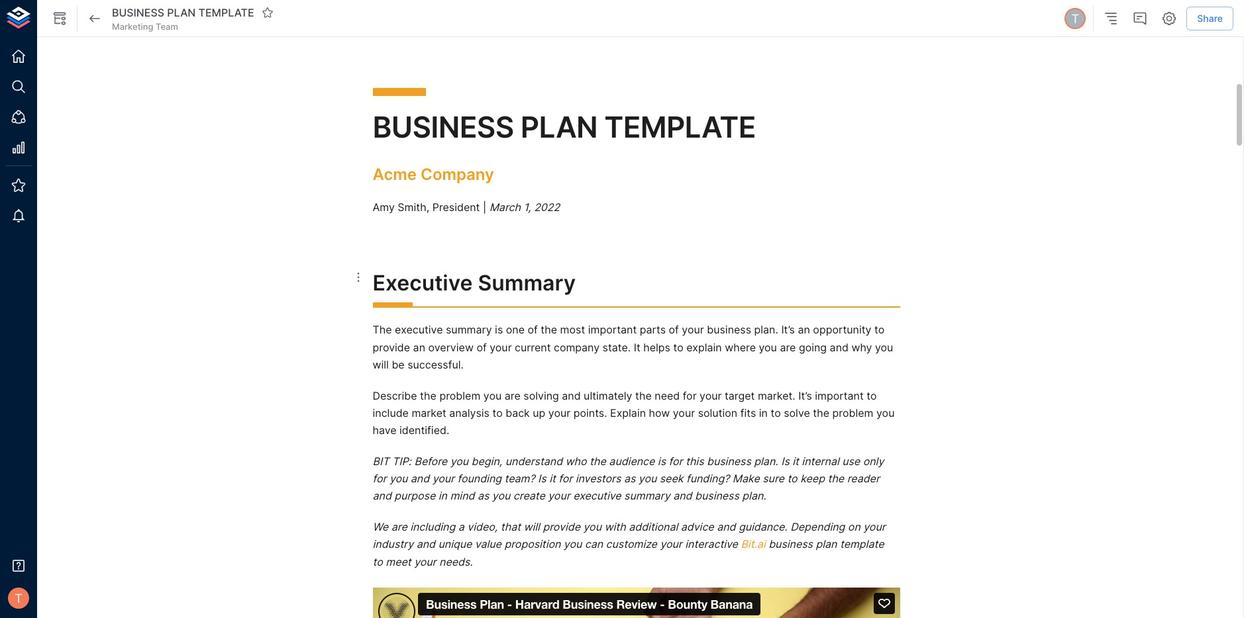 Task type: vqa. For each thing, say whether or not it's contained in the screenshot.
BUSINESS
yes



Task type: locate. For each thing, give the bounding box(es) containing it.
0 vertical spatial are
[[780, 341, 796, 354]]

0 horizontal spatial t
[[15, 592, 22, 606]]

1 vertical spatial important
[[815, 389, 864, 402]]

1 vertical spatial is
[[658, 455, 666, 468]]

is inside the bit tip: before you begin, understand who the audience is for this business plan. is it internal use only for you and your founding team? is it for investors as you seek funding? make sure to keep the reader and purpose in mind as you create your executive summary and business plan.
[[658, 455, 666, 468]]

you down audience at bottom
[[639, 472, 657, 486]]

of right one on the left bottom of the page
[[528, 324, 538, 337]]

1 vertical spatial business
[[373, 109, 514, 145]]

acme company
[[373, 165, 494, 184]]

2 vertical spatial are
[[391, 521, 407, 534]]

business
[[112, 6, 164, 19], [373, 109, 514, 145]]

president
[[432, 201, 480, 214]]

we are including a video, that will provide you with additional advice and guidance. depending on your industry and unique value proposition you can customize your interactive
[[373, 521, 889, 551]]

0 vertical spatial an
[[798, 324, 810, 337]]

that
[[501, 521, 521, 534]]

0 vertical spatial it
[[793, 455, 799, 468]]

summary down seek
[[624, 490, 670, 503]]

settings image
[[1162, 11, 1177, 26]]

provide up proposition
[[543, 521, 580, 534]]

as down audience at bottom
[[624, 472, 636, 486]]

is up sure
[[781, 455, 790, 468]]

0 horizontal spatial will
[[373, 358, 389, 372]]

1 horizontal spatial executive
[[573, 490, 621, 503]]

1 horizontal spatial business plan template
[[373, 109, 756, 145]]

your right the "create"
[[548, 490, 570, 503]]

table of contents image
[[1103, 11, 1119, 26]]

0 horizontal spatial business
[[112, 6, 164, 19]]

2 horizontal spatial are
[[780, 341, 796, 354]]

business up acme company
[[373, 109, 514, 145]]

1 vertical spatial in
[[438, 490, 447, 503]]

will
[[373, 358, 389, 372], [524, 521, 540, 534]]

0 horizontal spatial t button
[[4, 584, 33, 613]]

provide
[[373, 341, 410, 354], [543, 521, 580, 534]]

1 vertical spatial executive
[[573, 490, 621, 503]]

plan.
[[754, 324, 778, 337], [754, 455, 778, 468], [742, 490, 766, 503]]

business up make
[[707, 455, 751, 468]]

of
[[528, 324, 538, 337], [669, 324, 679, 337], [477, 341, 487, 354]]

0 vertical spatial is
[[495, 324, 503, 337]]

the down use
[[828, 472, 844, 486]]

problem
[[439, 389, 481, 402], [832, 407, 874, 420]]

of right parts
[[669, 324, 679, 337]]

plan. down make
[[742, 490, 766, 503]]

it down understand
[[549, 472, 556, 486]]

you left can
[[564, 538, 582, 551]]

1 vertical spatial is
[[538, 472, 546, 486]]

begin,
[[471, 455, 502, 468]]

your
[[682, 324, 704, 337], [490, 341, 512, 354], [700, 389, 722, 402], [548, 407, 571, 420], [673, 407, 695, 420], [432, 472, 455, 486], [548, 490, 570, 503], [863, 521, 886, 534], [660, 538, 682, 551], [414, 556, 436, 569]]

the
[[541, 324, 557, 337], [420, 389, 437, 402], [635, 389, 652, 402], [813, 407, 830, 420], [590, 455, 606, 468], [828, 472, 844, 486]]

plan. inside the executive summary is one of the most important parts of your business plan. it's an opportunity to provide an overview of your current company state. it helps to explain where you are going and why you will be successful.
[[754, 324, 778, 337]]

1 vertical spatial will
[[524, 521, 540, 534]]

tip:
[[392, 455, 411, 468]]

your right meet
[[414, 556, 436, 569]]

depending
[[791, 521, 845, 534]]

your right up
[[548, 407, 571, 420]]

an up 'successful.' on the left of page
[[413, 341, 425, 354]]

business down the depending
[[769, 538, 813, 551]]

provide inside the executive summary is one of the most important parts of your business plan. it's an opportunity to provide an overview of your current company state. it helps to explain where you are going and why you will be successful.
[[373, 341, 410, 354]]

are up back
[[505, 389, 521, 402]]

bit tip: before you begin, understand who the audience is for this business plan. is it internal use only for you and your founding team? is it for investors as you seek funding? make sure to keep the reader and purpose in mind as you create your executive summary and business plan.
[[373, 455, 887, 503]]

0 vertical spatial problem
[[439, 389, 481, 402]]

0 horizontal spatial business plan template
[[112, 6, 254, 19]]

to
[[874, 324, 885, 337], [673, 341, 684, 354], [867, 389, 877, 402], [493, 407, 503, 420], [771, 407, 781, 420], [787, 472, 797, 486], [373, 556, 383, 569]]

funding?
[[686, 472, 730, 486]]

0 horizontal spatial summary
[[446, 324, 492, 337]]

to left meet
[[373, 556, 383, 569]]

market
[[412, 407, 446, 420]]

up
[[533, 407, 545, 420]]

in right fits
[[759, 407, 768, 420]]

1 vertical spatial provide
[[543, 521, 580, 534]]

is down understand
[[538, 472, 546, 486]]

to right sure
[[787, 472, 797, 486]]

we
[[373, 521, 388, 534]]

how
[[649, 407, 670, 420]]

will up proposition
[[524, 521, 540, 534]]

for inside describe the problem you are solving and ultimately the need for your target market. it's important to include market analysis to back up your points. explain how your solution fits in to solve the problem you have identified.
[[683, 389, 697, 402]]

t button
[[1063, 6, 1088, 31], [4, 584, 33, 613]]

it's for plan.
[[781, 324, 795, 337]]

1 horizontal spatial are
[[505, 389, 521, 402]]

0 horizontal spatial template
[[198, 6, 254, 19]]

ultimately
[[584, 389, 632, 402]]

plan
[[167, 6, 196, 19], [521, 109, 598, 145]]

it's up solve
[[798, 389, 812, 402]]

to down market.
[[771, 407, 781, 420]]

are left going
[[780, 341, 796, 354]]

with
[[604, 521, 626, 534]]

important up state. it at bottom
[[588, 324, 637, 337]]

executive
[[395, 324, 443, 337], [573, 490, 621, 503]]

it's inside the executive summary is one of the most important parts of your business plan. it's an opportunity to provide an overview of your current company state. it helps to explain where you are going and why you will be successful.
[[781, 324, 795, 337]]

1 horizontal spatial business
[[373, 109, 514, 145]]

0 vertical spatial is
[[781, 455, 790, 468]]

current
[[515, 341, 551, 354]]

it's left the opportunity
[[781, 324, 795, 337]]

0 horizontal spatial it's
[[781, 324, 795, 337]]

1 horizontal spatial plan
[[521, 109, 598, 145]]

you up analysis
[[483, 389, 502, 402]]

1 horizontal spatial important
[[815, 389, 864, 402]]

problem up analysis
[[439, 389, 481, 402]]

1 horizontal spatial provide
[[543, 521, 580, 534]]

1 vertical spatial t
[[15, 592, 22, 606]]

0 horizontal spatial it
[[549, 472, 556, 486]]

1 horizontal spatial an
[[798, 324, 810, 337]]

audience
[[609, 455, 655, 468]]

market.
[[758, 389, 795, 402]]

keep
[[800, 472, 825, 486]]

problem up use
[[832, 407, 874, 420]]

executive inside the bit tip: before you begin, understand who the audience is for this business plan. is it internal use only for you and your founding team? is it for investors as you seek funding? make sure to keep the reader and purpose in mind as you create your executive summary and business plan.
[[573, 490, 621, 503]]

1 vertical spatial as
[[478, 490, 489, 503]]

marketing team link
[[112, 20, 178, 33]]

0 vertical spatial executive
[[395, 324, 443, 337]]

you up can
[[583, 521, 602, 534]]

customize
[[606, 538, 657, 551]]

are up industry
[[391, 521, 407, 534]]

is inside the executive summary is one of the most important parts of your business plan. it's an opportunity to provide an overview of your current company state. it helps to explain where you are going and why you will be successful.
[[495, 324, 503, 337]]

for down who at left bottom
[[559, 472, 573, 486]]

provide up be
[[373, 341, 410, 354]]

smith,
[[398, 201, 429, 214]]

in inside describe the problem you are solving and ultimately the need for your target market. it's important to include market analysis to back up your points. explain how your solution fits in to solve the problem you have identified.
[[759, 407, 768, 420]]

the up explain
[[635, 389, 652, 402]]

0 vertical spatial t
[[1072, 11, 1079, 26]]

0 horizontal spatial in
[[438, 490, 447, 503]]

you up only
[[876, 407, 895, 420]]

will left be
[[373, 358, 389, 372]]

business up where on the bottom right of the page
[[707, 324, 751, 337]]

1 horizontal spatial t
[[1072, 11, 1079, 26]]

0 vertical spatial summary
[[446, 324, 492, 337]]

executive down investors
[[573, 490, 621, 503]]

is
[[495, 324, 503, 337], [658, 455, 666, 468]]

1 vertical spatial it's
[[798, 389, 812, 402]]

1 horizontal spatial in
[[759, 407, 768, 420]]

of right overview in the bottom left of the page
[[477, 341, 487, 354]]

0 vertical spatial as
[[624, 472, 636, 486]]

summary
[[446, 324, 492, 337], [624, 490, 670, 503]]

important down why
[[815, 389, 864, 402]]

0 horizontal spatial is
[[495, 324, 503, 337]]

0 vertical spatial template
[[198, 6, 254, 19]]

0 horizontal spatial are
[[391, 521, 407, 534]]

0 horizontal spatial plan
[[167, 6, 196, 19]]

is up seek
[[658, 455, 666, 468]]

0 horizontal spatial provide
[[373, 341, 410, 354]]

0 horizontal spatial an
[[413, 341, 425, 354]]

for
[[683, 389, 697, 402], [669, 455, 683, 468], [373, 472, 387, 486], [559, 472, 573, 486]]

0 horizontal spatial as
[[478, 490, 489, 503]]

important
[[588, 324, 637, 337], [815, 389, 864, 402]]

business inside the executive summary is one of the most important parts of your business plan. it's an opportunity to provide an overview of your current company state. it helps to explain where you are going and why you will be successful.
[[707, 324, 751, 337]]

and
[[830, 341, 849, 354], [562, 389, 581, 402], [411, 472, 429, 486], [373, 490, 391, 503], [673, 490, 692, 503], [717, 521, 736, 534], [417, 538, 435, 551]]

1 horizontal spatial t button
[[1063, 6, 1088, 31]]

1 vertical spatial summary
[[624, 490, 670, 503]]

it left internal
[[793, 455, 799, 468]]

0 vertical spatial in
[[759, 407, 768, 420]]

business up marketing
[[112, 6, 164, 19]]

investors
[[576, 472, 621, 486]]

create
[[513, 490, 545, 503]]

the up investors
[[590, 455, 606, 468]]

0 vertical spatial will
[[373, 358, 389, 372]]

it
[[793, 455, 799, 468], [549, 472, 556, 486]]

are inside "we are including a video, that will provide you with additional advice and guidance. depending on your industry and unique value proposition you can customize your interactive"
[[391, 521, 407, 534]]

0 vertical spatial important
[[588, 324, 637, 337]]

have
[[373, 424, 397, 437]]

show wiki image
[[52, 11, 68, 26]]

important inside the executive summary is one of the most important parts of your business plan. it's an opportunity to provide an overview of your current company state. it helps to explain where you are going and why you will be successful.
[[588, 324, 637, 337]]

0 horizontal spatial important
[[588, 324, 637, 337]]

business inside 'business plan template to meet your needs.'
[[769, 538, 813, 551]]

team
[[156, 21, 178, 32]]

to down why
[[867, 389, 877, 402]]

executive up overview in the bottom left of the page
[[395, 324, 443, 337]]

plan. for is
[[754, 455, 778, 468]]

to left back
[[493, 407, 503, 420]]

you down tip:
[[389, 472, 408, 486]]

plan. up where on the bottom right of the page
[[754, 324, 778, 337]]

1 vertical spatial problem
[[832, 407, 874, 420]]

1 horizontal spatial template
[[604, 109, 756, 145]]

1 horizontal spatial will
[[524, 521, 540, 534]]

1 horizontal spatial is
[[658, 455, 666, 468]]

and up purpose at the bottom of page
[[411, 472, 429, 486]]

the left most
[[541, 324, 557, 337]]

summary up overview in the bottom left of the page
[[446, 324, 492, 337]]

0 vertical spatial plan.
[[754, 324, 778, 337]]

1 horizontal spatial as
[[624, 472, 636, 486]]

include
[[373, 407, 409, 420]]

it's
[[781, 324, 795, 337], [798, 389, 812, 402]]

0 vertical spatial business
[[112, 6, 164, 19]]

1 vertical spatial plan.
[[754, 455, 778, 468]]

is
[[781, 455, 790, 468], [538, 472, 546, 486]]

0 horizontal spatial executive
[[395, 324, 443, 337]]

2 horizontal spatial of
[[669, 324, 679, 337]]

including
[[410, 521, 455, 534]]

in left mind
[[438, 490, 447, 503]]

1 vertical spatial it
[[549, 472, 556, 486]]

points.
[[574, 407, 607, 420]]

1 horizontal spatial it's
[[798, 389, 812, 402]]

an up going
[[798, 324, 810, 337]]

0 vertical spatial it's
[[781, 324, 795, 337]]

as down founding
[[478, 490, 489, 503]]

1 horizontal spatial summary
[[624, 490, 670, 503]]

plan. up sure
[[754, 455, 778, 468]]

advice
[[681, 521, 714, 534]]

and up the points.
[[562, 389, 581, 402]]

template
[[198, 6, 254, 19], [604, 109, 756, 145]]

0 horizontal spatial is
[[538, 472, 546, 486]]

to inside 'business plan template to meet your needs.'
[[373, 556, 383, 569]]

executive summary
[[373, 270, 576, 296]]

for right need
[[683, 389, 697, 402]]

will inside "we are including a video, that will provide you with additional advice and guidance. depending on your industry and unique value proposition you can customize your interactive"
[[524, 521, 540, 534]]

it's inside describe the problem you are solving and ultimately the need for your target market. it's important to include market analysis to back up your points. explain how your solution fits in to solve the problem you have identified.
[[798, 389, 812, 402]]

executive inside the executive summary is one of the most important parts of your business plan. it's an opportunity to provide an overview of your current company state. it helps to explain where you are going and why you will be successful.
[[395, 324, 443, 337]]

template
[[840, 538, 884, 551]]

business down the "funding?"
[[695, 490, 739, 503]]

1 vertical spatial are
[[505, 389, 521, 402]]

and down the opportunity
[[830, 341, 849, 354]]

proposition
[[504, 538, 561, 551]]

share
[[1197, 12, 1223, 24]]

is left one on the left bottom of the page
[[495, 324, 503, 337]]

0 vertical spatial provide
[[373, 341, 410, 354]]



Task type: describe. For each thing, give the bounding box(es) containing it.
are inside the executive summary is one of the most important parts of your business plan. it's an opportunity to provide an overview of your current company state. it helps to explain where you are going and why you will be successful.
[[780, 341, 796, 354]]

favorite image
[[261, 7, 273, 18]]

to inside the bit tip: before you begin, understand who the audience is for this business plan. is it internal use only for you and your founding team? is it for investors as you seek funding? make sure to keep the reader and purpose in mind as you create your executive summary and business plan.
[[787, 472, 797, 486]]

your down before
[[432, 472, 455, 486]]

your inside 'business plan template to meet your needs.'
[[414, 556, 436, 569]]

for down bit
[[373, 472, 387, 486]]

you right why
[[875, 341, 893, 354]]

most
[[560, 324, 585, 337]]

why
[[852, 341, 872, 354]]

and up interactive
[[717, 521, 736, 534]]

solution
[[698, 407, 737, 420]]

and down including
[[417, 538, 435, 551]]

and down seek
[[673, 490, 692, 503]]

bit.ai
[[741, 538, 766, 551]]

need
[[655, 389, 680, 402]]

go back image
[[87, 11, 103, 26]]

video,
[[467, 521, 498, 534]]

your down additional
[[660, 538, 682, 551]]

understand
[[505, 455, 563, 468]]

founding
[[457, 472, 502, 486]]

where
[[725, 341, 756, 354]]

industry
[[373, 538, 414, 551]]

explain
[[610, 407, 646, 420]]

to right the helps
[[673, 341, 684, 354]]

share button
[[1187, 6, 1234, 31]]

1 vertical spatial t button
[[4, 584, 33, 613]]

be
[[392, 358, 405, 372]]

describe the problem you are solving and ultimately the need for your target market. it's important to include market analysis to back up your points. explain how your solution fits in to solve the problem you have identified.
[[373, 389, 898, 437]]

0 vertical spatial plan
[[167, 6, 196, 19]]

for up seek
[[669, 455, 683, 468]]

plan. for it's
[[754, 324, 778, 337]]

explain
[[686, 341, 722, 354]]

and inside describe the problem you are solving and ultimately the need for your target market. it's important to include market analysis to back up your points. explain how your solution fits in to solve the problem you have identified.
[[562, 389, 581, 402]]

summary inside the bit tip: before you begin, understand who the audience is for this business plan. is it internal use only for you and your founding team? is it for investors as you seek funding? make sure to keep the reader and purpose in mind as you create your executive summary and business plan.
[[624, 490, 670, 503]]

analysis
[[449, 407, 490, 420]]

purpose
[[394, 490, 435, 503]]

in inside the bit tip: before you begin, understand who the audience is for this business plan. is it internal use only for you and your founding team? is it for investors as you seek funding? make sure to keep the reader and purpose in mind as you create your executive summary and business plan.
[[438, 490, 447, 503]]

this
[[686, 455, 704, 468]]

1 vertical spatial an
[[413, 341, 425, 354]]

provide inside "we are including a video, that will provide you with additional advice and guidance. depending on your industry and unique value proposition you can customize your interactive"
[[543, 521, 580, 534]]

important inside describe the problem you are solving and ultimately the need for your target market. it's important to include market analysis to back up your points. explain how your solution fits in to solve the problem you have identified.
[[815, 389, 864, 402]]

one
[[506, 324, 525, 337]]

to right the opportunity
[[874, 324, 885, 337]]

your right on
[[863, 521, 886, 534]]

march
[[489, 201, 521, 214]]

seek
[[660, 472, 683, 486]]

it's for market.
[[798, 389, 812, 402]]

team?
[[504, 472, 535, 486]]

are inside describe the problem you are solving and ultimately the need for your target market. it's important to include market analysis to back up your points. explain how your solution fits in to solve the problem you have identified.
[[505, 389, 521, 402]]

0 horizontal spatial problem
[[439, 389, 481, 402]]

1 horizontal spatial problem
[[832, 407, 874, 420]]

identified.
[[400, 424, 449, 437]]

a
[[458, 521, 464, 534]]

can
[[585, 538, 603, 551]]

you down team?
[[492, 490, 510, 503]]

bit
[[373, 455, 389, 468]]

solving
[[524, 389, 559, 402]]

will inside the executive summary is one of the most important parts of your business plan. it's an opportunity to provide an overview of your current company state. it helps to explain where you are going and why you will be successful.
[[373, 358, 389, 372]]

bit.ai link
[[741, 538, 766, 551]]

executive
[[373, 270, 473, 296]]

and inside the executive summary is one of the most important parts of your business plan. it's an opportunity to provide an overview of your current company state. it helps to explain where you are going and why you will be successful.
[[830, 341, 849, 354]]

value
[[475, 538, 501, 551]]

0 horizontal spatial of
[[477, 341, 487, 354]]

parts
[[640, 324, 666, 337]]

reader
[[847, 472, 880, 486]]

internal
[[802, 455, 839, 468]]

needs.
[[439, 556, 473, 569]]

you up founding
[[450, 455, 468, 468]]

describe
[[373, 389, 417, 402]]

who
[[565, 455, 587, 468]]

0 vertical spatial t button
[[1063, 6, 1088, 31]]

unique
[[438, 538, 472, 551]]

you right where on the bottom right of the page
[[759, 341, 777, 354]]

mind
[[450, 490, 475, 503]]

going
[[799, 341, 827, 354]]

plan
[[816, 538, 837, 551]]

opportunity
[[813, 324, 871, 337]]

your down need
[[673, 407, 695, 420]]

back
[[506, 407, 530, 420]]

t for the topmost t 'button'
[[1072, 11, 1079, 26]]

1,
[[524, 201, 531, 214]]

on
[[848, 521, 860, 534]]

1 horizontal spatial is
[[781, 455, 790, 468]]

0 vertical spatial business plan template
[[112, 6, 254, 19]]

the
[[373, 324, 392, 337]]

additional
[[629, 521, 678, 534]]

business plan template to meet your needs.
[[373, 538, 887, 569]]

successful.
[[408, 358, 464, 372]]

the right solve
[[813, 407, 830, 420]]

the inside the executive summary is one of the most important parts of your business plan. it's an opportunity to provide an overview of your current company state. it helps to explain where you are going and why you will be successful.
[[541, 324, 557, 337]]

helps
[[643, 341, 670, 354]]

summary
[[478, 270, 576, 296]]

1 horizontal spatial it
[[793, 455, 799, 468]]

your down one on the left bottom of the page
[[490, 341, 512, 354]]

overview
[[428, 341, 474, 354]]

company
[[421, 165, 494, 184]]

make
[[733, 472, 760, 486]]

your up "solution"
[[700, 389, 722, 402]]

the executive summary is one of the most important parts of your business plan. it's an opportunity to provide an overview of your current company state. it helps to explain where you are going and why you will be successful.
[[373, 324, 896, 372]]

sure
[[763, 472, 784, 486]]

the up market
[[420, 389, 437, 402]]

only
[[863, 455, 884, 468]]

state. it
[[603, 341, 640, 354]]

2 vertical spatial plan.
[[742, 490, 766, 503]]

marketing
[[112, 21, 153, 32]]

2022
[[534, 201, 560, 214]]

interactive
[[685, 538, 738, 551]]

comments image
[[1132, 11, 1148, 26]]

amy smith, president | march 1, 2022
[[373, 201, 560, 214]]

1 vertical spatial plan
[[521, 109, 598, 145]]

marketing team
[[112, 21, 178, 32]]

target
[[725, 389, 755, 402]]

fits
[[740, 407, 756, 420]]

and up we in the bottom left of the page
[[373, 490, 391, 503]]

before
[[414, 455, 447, 468]]

your up explain
[[682, 324, 704, 337]]

1 vertical spatial business plan template
[[373, 109, 756, 145]]

summary inside the executive summary is one of the most important parts of your business plan. it's an opportunity to provide an overview of your current company state. it helps to explain where you are going and why you will be successful.
[[446, 324, 492, 337]]

t for the bottommost t 'button'
[[15, 592, 22, 606]]

use
[[842, 455, 860, 468]]

guidance.
[[739, 521, 788, 534]]

acme
[[373, 165, 417, 184]]

company
[[554, 341, 600, 354]]

meet
[[386, 556, 411, 569]]

1 horizontal spatial of
[[528, 324, 538, 337]]

|
[[483, 201, 486, 214]]

1 vertical spatial template
[[604, 109, 756, 145]]



